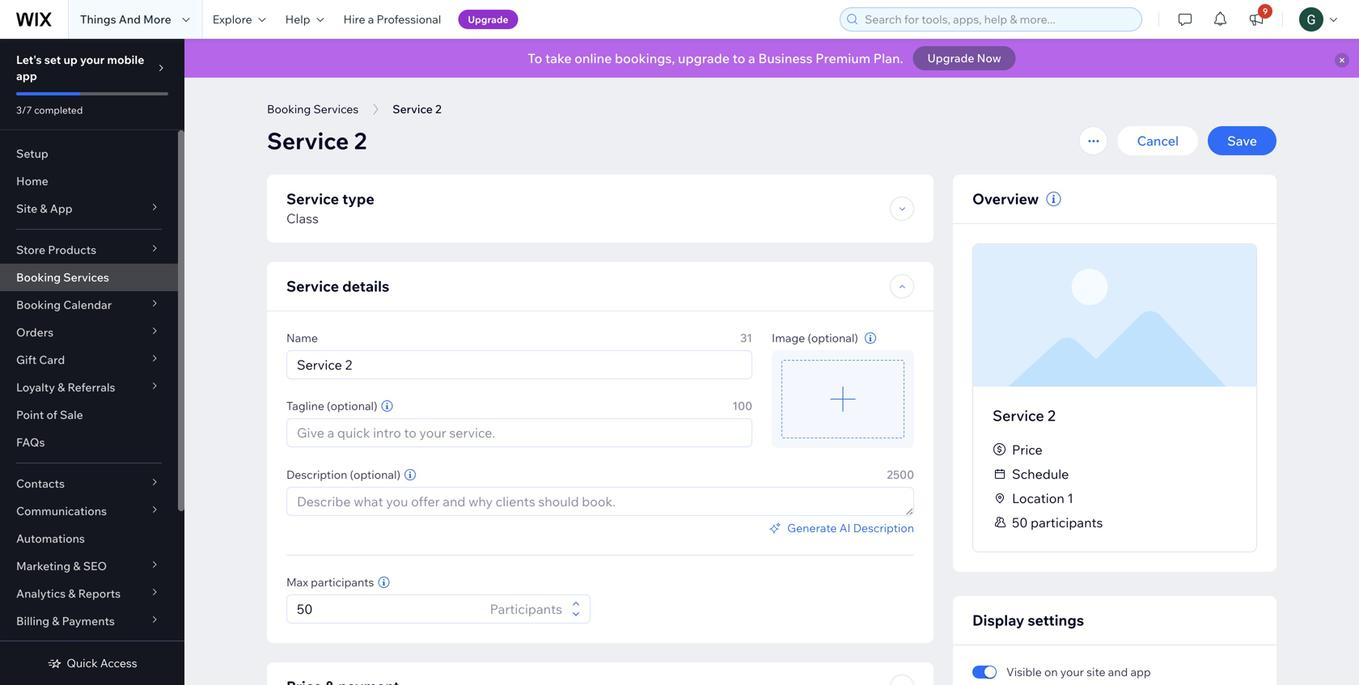 Task type: vqa. For each thing, say whether or not it's contained in the screenshot.
Send
no



Task type: describe. For each thing, give the bounding box(es) containing it.
0 vertical spatial description
[[286, 468, 347, 482]]

setup
[[16, 146, 48, 161]]

analytics & reports button
[[0, 580, 178, 608]]

site
[[16, 201, 37, 216]]

analytics
[[16, 587, 66, 601]]

let's set up your mobile app
[[16, 53, 144, 83]]

plan.
[[873, 50, 903, 66]]

gift card
[[16, 353, 65, 367]]

50 participants
[[1012, 515, 1103, 531]]

home link
[[0, 167, 178, 195]]

3/7
[[16, 104, 32, 116]]

app for visible on your site and app
[[1131, 665, 1151, 679]]

participants for 50 participants
[[1031, 515, 1103, 531]]

service inside service type class
[[286, 190, 339, 208]]

details
[[342, 277, 389, 295]]

on
[[1044, 665, 1058, 679]]

settings
[[1028, 611, 1084, 629]]

booking services button
[[259, 97, 367, 121]]

Max participants text field
[[292, 595, 485, 623]]

image
[[772, 331, 805, 345]]

mobile
[[107, 53, 144, 67]]

analytics & reports
[[16, 587, 121, 601]]

to
[[733, 50, 745, 66]]

card
[[39, 353, 65, 367]]

service details
[[286, 277, 389, 295]]

take
[[545, 50, 572, 66]]

generate
[[787, 521, 837, 535]]

service inside 'button'
[[393, 102, 433, 116]]

reports
[[78, 587, 121, 601]]

name
[[286, 331, 318, 345]]

upgrade for upgrade
[[468, 13, 508, 25]]

orders button
[[0, 319, 178, 346]]

image (optional)
[[772, 331, 858, 345]]

participants for max participants
[[311, 575, 374, 589]]

ai
[[839, 521, 851, 535]]

booking services link
[[0, 264, 178, 291]]

professional
[[377, 12, 441, 26]]

overview
[[972, 190, 1039, 208]]

booking calendar
[[16, 298, 112, 312]]

your inside let's set up your mobile app
[[80, 53, 105, 67]]

& for loyalty
[[58, 380, 65, 394]]

Description (optional) text field
[[287, 488, 913, 515]]

upgrade now
[[928, 51, 1001, 65]]

things and more
[[80, 12, 171, 26]]

site & app button
[[0, 195, 178, 222]]

save button
[[1208, 126, 1277, 155]]

point
[[16, 408, 44, 422]]

things
[[80, 12, 116, 26]]

let's
[[16, 53, 42, 67]]

generate ai description button
[[768, 521, 914, 536]]

location
[[1012, 490, 1064, 506]]

max
[[286, 575, 308, 589]]

visible on your site and app
[[1006, 665, 1151, 679]]

booking calendar button
[[0, 291, 178, 319]]

contacts
[[16, 476, 65, 491]]

2 vertical spatial 2
[[1047, 407, 1056, 425]]

loyalty & referrals button
[[0, 374, 178, 401]]

upgrade button
[[458, 10, 518, 29]]

store products
[[16, 243, 96, 257]]

gift card button
[[0, 346, 178, 374]]

orders
[[16, 325, 54, 339]]

booking for booking calendar dropdown button
[[16, 298, 61, 312]]

billing & payments
[[16, 614, 115, 628]]

tagline
[[286, 399, 324, 413]]

contacts button
[[0, 470, 178, 498]]

service type class
[[286, 190, 374, 227]]

50
[[1012, 515, 1028, 531]]

gift
[[16, 353, 37, 367]]

description inside generate ai description button
[[853, 521, 914, 535]]

app
[[50, 201, 72, 216]]

quick
[[67, 656, 98, 670]]

explore
[[213, 12, 252, 26]]

loyalty & referrals
[[16, 380, 115, 394]]

(optional) for description (optional)
[[350, 468, 400, 482]]

business
[[758, 50, 813, 66]]

billing
[[16, 614, 49, 628]]

faqs link
[[0, 429, 178, 456]]

faqs
[[16, 435, 45, 449]]

service 2 inside 'button'
[[393, 102, 441, 116]]

1
[[1067, 490, 1074, 506]]

set
[[44, 53, 61, 67]]

1 horizontal spatial your
[[1060, 665, 1084, 679]]

description (optional)
[[286, 468, 400, 482]]

visible
[[1006, 665, 1042, 679]]

premium
[[816, 50, 871, 66]]

schedule
[[1012, 466, 1069, 482]]

services for booking services link
[[63, 270, 109, 284]]

booking services for booking services link
[[16, 270, 109, 284]]

completed
[[34, 104, 83, 116]]

hire a professional
[[343, 12, 441, 26]]

location 1
[[1012, 490, 1074, 506]]



Task type: locate. For each thing, give the bounding box(es) containing it.
a right to
[[748, 50, 755, 66]]

1 vertical spatial upgrade
[[928, 51, 974, 65]]

31
[[740, 331, 752, 345]]

to take online bookings, upgrade to a business premium plan.
[[528, 50, 903, 66]]

upgrade
[[468, 13, 508, 25], [928, 51, 974, 65]]

1 vertical spatial participants
[[311, 575, 374, 589]]

1 vertical spatial app
[[1131, 665, 1151, 679]]

site & app
[[16, 201, 72, 216]]

0 vertical spatial service 2
[[393, 102, 441, 116]]

setup link
[[0, 140, 178, 167]]

booking services inside sidebar element
[[16, 270, 109, 284]]

Name field
[[292, 351, 747, 379]]

1 horizontal spatial a
[[748, 50, 755, 66]]

generate ai description
[[787, 521, 914, 535]]

upgrade inside "button"
[[468, 13, 508, 25]]

Search for tools, apps, help & more... field
[[860, 8, 1137, 31]]

site
[[1087, 665, 1105, 679]]

100
[[732, 399, 752, 413]]

marketing
[[16, 559, 71, 573]]

display
[[972, 611, 1024, 629]]

& for marketing
[[73, 559, 81, 573]]

services inside button
[[313, 102, 359, 116]]

1 vertical spatial description
[[853, 521, 914, 535]]

marketing & seo button
[[0, 553, 178, 580]]

app inside let's set up your mobile app
[[16, 69, 37, 83]]

& right the billing
[[52, 614, 59, 628]]

2 horizontal spatial service 2
[[993, 407, 1056, 425]]

automations
[[16, 531, 85, 546]]

0 vertical spatial 2
[[435, 102, 441, 116]]

description right ai
[[853, 521, 914, 535]]

1 horizontal spatial booking services
[[267, 102, 359, 116]]

(optional) for image (optional)
[[808, 331, 858, 345]]

payments
[[62, 614, 115, 628]]

0 horizontal spatial your
[[80, 53, 105, 67]]

1 vertical spatial service 2
[[267, 127, 367, 155]]

quick access
[[67, 656, 137, 670]]

communications button
[[0, 498, 178, 525]]

(optional)
[[808, 331, 858, 345], [327, 399, 377, 413], [350, 468, 400, 482]]

0 horizontal spatial upgrade
[[468, 13, 508, 25]]

0 vertical spatial booking
[[267, 102, 311, 116]]

referrals
[[68, 380, 115, 394]]

0 horizontal spatial 2
[[354, 127, 367, 155]]

participants
[[1031, 515, 1103, 531], [311, 575, 374, 589]]

2 horizontal spatial 2
[[1047, 407, 1056, 425]]

booking
[[267, 102, 311, 116], [16, 270, 61, 284], [16, 298, 61, 312]]

app right 'and'
[[1131, 665, 1151, 679]]

1 vertical spatial booking services
[[16, 270, 109, 284]]

& left reports
[[68, 587, 76, 601]]

0 horizontal spatial description
[[286, 468, 347, 482]]

store
[[16, 243, 45, 257]]

now
[[977, 51, 1001, 65]]

help
[[285, 12, 310, 26]]

0 vertical spatial upgrade
[[468, 13, 508, 25]]

& right loyalty
[[58, 380, 65, 394]]

0 vertical spatial a
[[368, 12, 374, 26]]

your
[[80, 53, 105, 67], [1060, 665, 1084, 679]]

class
[[286, 210, 319, 227]]

loyalty
[[16, 380, 55, 394]]

calendar
[[63, 298, 112, 312]]

booking services inside button
[[267, 102, 359, 116]]

booking services for booking services button
[[267, 102, 359, 116]]

participants right the 'max'
[[311, 575, 374, 589]]

Tagline (optional) text field
[[287, 419, 752, 447]]

0 horizontal spatial services
[[63, 270, 109, 284]]

0 vertical spatial services
[[313, 102, 359, 116]]

0 vertical spatial app
[[16, 69, 37, 83]]

a right hire
[[368, 12, 374, 26]]

cancel
[[1137, 133, 1179, 149]]

price
[[1012, 442, 1043, 458]]

to
[[528, 50, 542, 66]]

1 horizontal spatial app
[[1131, 665, 1151, 679]]

service
[[393, 102, 433, 116], [267, 127, 349, 155], [286, 190, 339, 208], [286, 277, 339, 295], [993, 407, 1044, 425]]

2
[[435, 102, 441, 116], [354, 127, 367, 155], [1047, 407, 1056, 425]]

0 horizontal spatial service 2
[[267, 127, 367, 155]]

1 horizontal spatial participants
[[1031, 515, 1103, 531]]

quick access button
[[47, 656, 137, 671]]

bookings,
[[615, 50, 675, 66]]

online
[[575, 50, 612, 66]]

1 vertical spatial a
[[748, 50, 755, 66]]

booking services
[[267, 102, 359, 116], [16, 270, 109, 284]]

0 horizontal spatial a
[[368, 12, 374, 26]]

and
[[119, 12, 141, 26]]

max participants
[[286, 575, 374, 589]]

booking inside button
[[267, 102, 311, 116]]

upgrade left now
[[928, 51, 974, 65]]

point of sale link
[[0, 401, 178, 429]]

1 vertical spatial your
[[1060, 665, 1084, 679]]

9
[[1263, 6, 1268, 16]]

communications
[[16, 504, 107, 518]]

a inside alert
[[748, 50, 755, 66]]

& inside dropdown button
[[68, 587, 76, 601]]

1 horizontal spatial description
[[853, 521, 914, 535]]

up
[[64, 53, 78, 67]]

seo
[[83, 559, 107, 573]]

services for booking services button
[[313, 102, 359, 116]]

& right 'site' at the top left of page
[[40, 201, 47, 216]]

participants
[[490, 601, 562, 617]]

& for billing
[[52, 614, 59, 628]]

marketing & seo
[[16, 559, 107, 573]]

service 2 button
[[384, 97, 450, 121]]

0 horizontal spatial booking services
[[16, 270, 109, 284]]

services
[[313, 102, 359, 116], [63, 270, 109, 284]]

(optional) for tagline (optional)
[[327, 399, 377, 413]]

cancel button
[[1118, 126, 1198, 155]]

2 vertical spatial (optional)
[[350, 468, 400, 482]]

automations link
[[0, 525, 178, 553]]

1 horizontal spatial services
[[313, 102, 359, 116]]

billing & payments button
[[0, 608, 178, 635]]

1 vertical spatial (optional)
[[327, 399, 377, 413]]

0 vertical spatial (optional)
[[808, 331, 858, 345]]

& inside 'popup button'
[[52, 614, 59, 628]]

upgrade for upgrade now
[[928, 51, 974, 65]]

services inside sidebar element
[[63, 270, 109, 284]]

2 inside 'button'
[[435, 102, 441, 116]]

display settings
[[972, 611, 1084, 629]]

your right on on the right bottom of page
[[1060, 665, 1084, 679]]

upgrade right professional
[[468, 13, 508, 25]]

point of sale
[[16, 408, 83, 422]]

2 vertical spatial service 2
[[993, 407, 1056, 425]]

0 horizontal spatial app
[[16, 69, 37, 83]]

0 vertical spatial participants
[[1031, 515, 1103, 531]]

app for let's set up your mobile app
[[16, 69, 37, 83]]

9 button
[[1239, 0, 1274, 39]]

1 horizontal spatial 2
[[435, 102, 441, 116]]

upgrade
[[678, 50, 730, 66]]

hire
[[343, 12, 365, 26]]

to take online bookings, upgrade to a business premium plan. alert
[[184, 39, 1359, 78]]

app down let's
[[16, 69, 37, 83]]

description down tagline
[[286, 468, 347, 482]]

store products button
[[0, 236, 178, 264]]

booking inside dropdown button
[[16, 298, 61, 312]]

1 vertical spatial 2
[[354, 127, 367, 155]]

upgrade inside 'button'
[[928, 51, 974, 65]]

1 horizontal spatial service 2
[[393, 102, 441, 116]]

& for analytics
[[68, 587, 76, 601]]

upgrade now button
[[913, 46, 1016, 70]]

2 vertical spatial booking
[[16, 298, 61, 312]]

0 horizontal spatial participants
[[311, 575, 374, 589]]

1 vertical spatial services
[[63, 270, 109, 284]]

& for site
[[40, 201, 47, 216]]

access
[[100, 656, 137, 670]]

& inside 'dropdown button'
[[73, 559, 81, 573]]

1 vertical spatial booking
[[16, 270, 61, 284]]

booking for booking services link
[[16, 270, 61, 284]]

& left seo
[[73, 559, 81, 573]]

sale
[[60, 408, 83, 422]]

sidebar element
[[0, 39, 184, 685]]

save
[[1227, 133, 1257, 149]]

participants down 1
[[1031, 515, 1103, 531]]

0 vertical spatial your
[[80, 53, 105, 67]]

booking for booking services button
[[267, 102, 311, 116]]

your right "up"
[[80, 53, 105, 67]]

0 vertical spatial booking services
[[267, 102, 359, 116]]

1 horizontal spatial upgrade
[[928, 51, 974, 65]]



